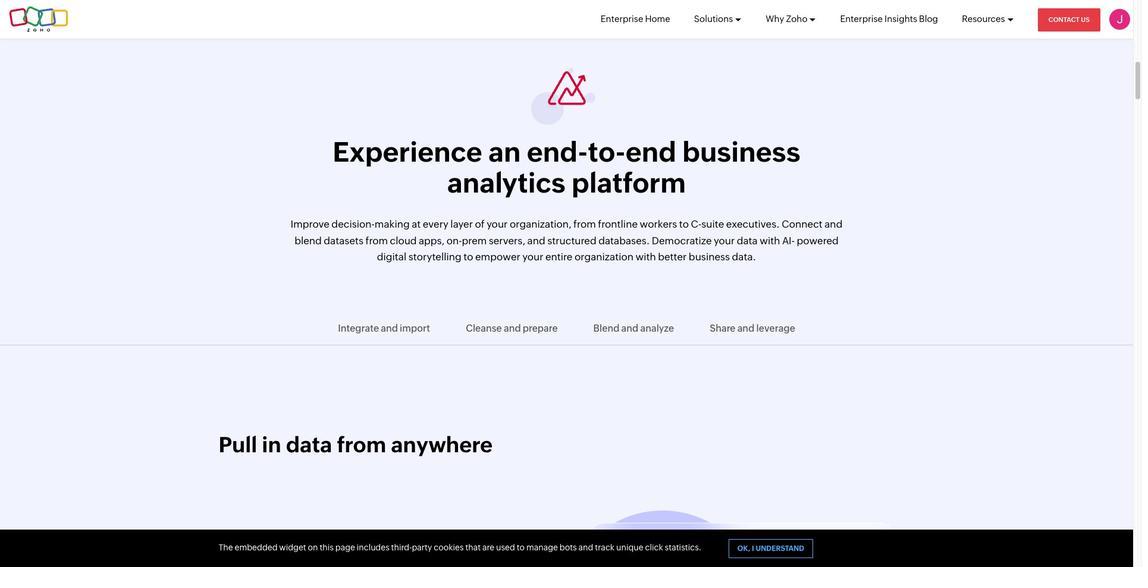 Task type: vqa. For each thing, say whether or not it's contained in the screenshot.
term
no



Task type: locate. For each thing, give the bounding box(es) containing it.
solutions
[[694, 14, 733, 24]]

click
[[645, 543, 663, 553]]

business inside 'experience an end-to-end business analytics platform'
[[683, 137, 801, 168]]

databases.
[[599, 235, 650, 247]]

this
[[320, 543, 334, 553]]

1 horizontal spatial enterprise
[[841, 14, 883, 24]]

on
[[308, 543, 318, 553]]

1 horizontal spatial to
[[517, 543, 525, 553]]

zoho
[[786, 14, 808, 24]]

1 horizontal spatial with
[[760, 235, 780, 247]]

ok,
[[738, 545, 751, 553]]

improve decision-making at every layer of your organization, from frontline workers to c-suite executives. connect and blend datasets from cloud apps, on-prem servers, and structured databases. democratize your data with ai- powered digital storytelling to empower your entire organization with better business data.
[[291, 219, 843, 263]]

empower
[[475, 251, 521, 263]]

0 horizontal spatial with
[[636, 251, 656, 263]]

manage
[[527, 543, 558, 553]]

2 horizontal spatial your
[[714, 235, 735, 247]]

and right blend
[[622, 323, 639, 334]]

home
[[645, 14, 671, 24]]

why zoho
[[766, 14, 808, 24]]

data
[[737, 235, 758, 247], [286, 433, 332, 458]]

enterprise left insights at the top of page
[[841, 14, 883, 24]]

analytics
[[447, 167, 566, 199]]

0 horizontal spatial enterprise
[[601, 14, 644, 24]]

1 horizontal spatial data
[[737, 235, 758, 247]]

to down prem
[[464, 251, 473, 263]]

in
[[262, 433, 281, 458]]

1 vertical spatial to
[[464, 251, 473, 263]]

0 vertical spatial from
[[574, 219, 596, 231]]

enterprise inside "link"
[[841, 14, 883, 24]]

storytelling
[[409, 251, 462, 263]]

digital
[[377, 251, 407, 263]]

enterprise left home at the top right of the page
[[601, 14, 644, 24]]

share and leverage
[[710, 323, 796, 334]]

blend
[[594, 323, 620, 334]]

0 horizontal spatial your
[[487, 219, 508, 231]]

to right used
[[517, 543, 525, 553]]

cleanse and prepare
[[466, 323, 558, 334]]

enterprise for enterprise insights blog
[[841, 14, 883, 24]]

servers,
[[489, 235, 526, 247]]

prem
[[462, 235, 487, 247]]

2 vertical spatial your
[[523, 251, 544, 263]]

organization,
[[510, 219, 572, 231]]

2 horizontal spatial to
[[679, 219, 689, 231]]

data.
[[732, 251, 756, 263]]

enterprise home
[[601, 14, 671, 24]]

executives.
[[726, 219, 780, 231]]

enterprise home link
[[601, 0, 671, 38]]

end
[[626, 137, 677, 168]]

organization
[[575, 251, 634, 263]]

0 vertical spatial business
[[683, 137, 801, 168]]

with
[[760, 235, 780, 247], [636, 251, 656, 263]]

your
[[487, 219, 508, 231], [714, 235, 735, 247], [523, 251, 544, 263]]

embedded
[[235, 543, 278, 553]]

1 vertical spatial your
[[714, 235, 735, 247]]

from
[[574, 219, 596, 231], [366, 235, 388, 247], [337, 433, 386, 458]]

1 vertical spatial data
[[286, 433, 332, 458]]

resources
[[962, 14, 1005, 24]]

making
[[375, 219, 410, 231]]

2 vertical spatial from
[[337, 433, 386, 458]]

0 vertical spatial to
[[679, 219, 689, 231]]

with left better
[[636, 251, 656, 263]]

your left entire at the top of page
[[523, 251, 544, 263]]

that
[[466, 543, 481, 553]]

and left the import
[[381, 323, 398, 334]]

enterprise
[[601, 14, 644, 24], [841, 14, 883, 24]]

blend and analyze
[[594, 323, 674, 334]]

experience an end-to-end business analytics platform
[[333, 137, 801, 199]]

1 vertical spatial business
[[689, 251, 730, 263]]

unique
[[617, 543, 644, 553]]

business
[[683, 137, 801, 168], [689, 251, 730, 263]]

connect
[[782, 219, 823, 231]]

layer
[[451, 219, 473, 231]]

to
[[679, 219, 689, 231], [464, 251, 473, 263], [517, 543, 525, 553]]

0 vertical spatial with
[[760, 235, 780, 247]]

prepare
[[523, 323, 558, 334]]

comprehensive integrations image
[[563, 510, 915, 568]]

1 horizontal spatial your
[[523, 251, 544, 263]]

decision-
[[332, 219, 375, 231]]

and right share on the right bottom of page
[[738, 323, 755, 334]]

with left ai- at right
[[760, 235, 780, 247]]

blog
[[919, 14, 939, 24]]

zoho enterprise logo image
[[9, 6, 69, 32]]

blend and analyze link
[[594, 313, 674, 345]]

frontline
[[598, 219, 638, 231]]

and up powered
[[825, 219, 843, 231]]

the embedded widget on this page includes third-party cookies that are used to manage bots and track unique click statistics.
[[219, 543, 702, 553]]

c-
[[691, 219, 702, 231]]

of
[[475, 219, 485, 231]]

entire
[[546, 251, 573, 263]]

your down suite at the top of page
[[714, 235, 735, 247]]

to left c-
[[679, 219, 689, 231]]

integrate
[[338, 323, 379, 334]]

cookies
[[434, 543, 464, 553]]

your right of
[[487, 219, 508, 231]]

to-
[[588, 137, 626, 168]]

2 enterprise from the left
[[841, 14, 883, 24]]

0 vertical spatial data
[[737, 235, 758, 247]]

data right in
[[286, 433, 332, 458]]

blend
[[295, 235, 322, 247]]

data up data.
[[737, 235, 758, 247]]

and
[[825, 219, 843, 231], [528, 235, 546, 247], [381, 323, 398, 334], [504, 323, 521, 334], [622, 323, 639, 334], [738, 323, 755, 334], [579, 543, 594, 553]]

1 enterprise from the left
[[601, 14, 644, 24]]

structured
[[548, 235, 597, 247]]



Task type: describe. For each thing, give the bounding box(es) containing it.
pull
[[219, 433, 257, 458]]

improve
[[291, 219, 330, 231]]

experience
[[333, 137, 483, 168]]

us
[[1081, 16, 1090, 23]]

contact
[[1049, 16, 1080, 23]]

0 horizontal spatial to
[[464, 251, 473, 263]]

1 vertical spatial with
[[636, 251, 656, 263]]

i
[[752, 545, 754, 553]]

suite
[[702, 219, 724, 231]]

workers
[[640, 219, 677, 231]]

james peterson image
[[1110, 9, 1131, 30]]

pull in data from anywhere
[[219, 433, 493, 458]]

import
[[400, 323, 430, 334]]

and right bots
[[579, 543, 594, 553]]

and left prepare
[[504, 323, 521, 334]]

democratize
[[652, 235, 712, 247]]

statistics.
[[665, 543, 702, 553]]

analyze
[[641, 323, 674, 334]]

integrate and import
[[338, 323, 430, 334]]

used
[[496, 543, 515, 553]]

end-
[[527, 137, 588, 168]]

understand
[[756, 545, 805, 553]]

share
[[710, 323, 736, 334]]

integrate and import link
[[338, 313, 430, 345]]

0 vertical spatial your
[[487, 219, 508, 231]]

widget
[[279, 543, 306, 553]]

are
[[483, 543, 495, 553]]

2 vertical spatial to
[[517, 543, 525, 553]]

contact us link
[[1038, 8, 1101, 32]]

includes
[[357, 543, 390, 553]]

third-
[[391, 543, 412, 553]]

ai-
[[782, 235, 795, 247]]

cleanse and prepare link
[[466, 313, 558, 345]]

anywhere
[[391, 433, 493, 458]]

datasets
[[324, 235, 364, 247]]

and down "organization,"
[[528, 235, 546, 247]]

an
[[489, 137, 521, 168]]

0 horizontal spatial data
[[286, 433, 332, 458]]

business inside improve decision-making at every layer of your organization, from frontline workers to c-suite executives. connect and blend datasets from cloud apps, on-prem servers, and structured databases. democratize your data with ai- powered digital storytelling to empower your entire organization with better business data.
[[689, 251, 730, 263]]

platform
[[572, 167, 686, 199]]

contact us
[[1049, 16, 1090, 23]]

ok, i understand
[[738, 545, 805, 553]]

powered
[[797, 235, 839, 247]]

every
[[423, 219, 449, 231]]

the
[[219, 543, 233, 553]]

on-
[[447, 235, 462, 247]]

better
[[658, 251, 687, 263]]

share and leverage link
[[710, 313, 796, 345]]

cleanse
[[466, 323, 502, 334]]

track
[[595, 543, 615, 553]]

data inside improve decision-making at every layer of your organization, from frontline workers to c-suite executives. connect and blend datasets from cloud apps, on-prem servers, and structured databases. democratize your data with ai- powered digital storytelling to empower your entire organization with better business data.
[[737, 235, 758, 247]]

cloud
[[390, 235, 417, 247]]

why
[[766, 14, 785, 24]]

party
[[412, 543, 432, 553]]

enterprise insights blog
[[841, 14, 939, 24]]

enterprise for enterprise home
[[601, 14, 644, 24]]

leverage
[[757, 323, 796, 334]]

insights
[[885, 14, 918, 24]]

page
[[335, 543, 355, 553]]

enterprise insights blog link
[[841, 0, 939, 38]]

1 vertical spatial from
[[366, 235, 388, 247]]

bots
[[560, 543, 577, 553]]

apps,
[[419, 235, 445, 247]]

at
[[412, 219, 421, 231]]



